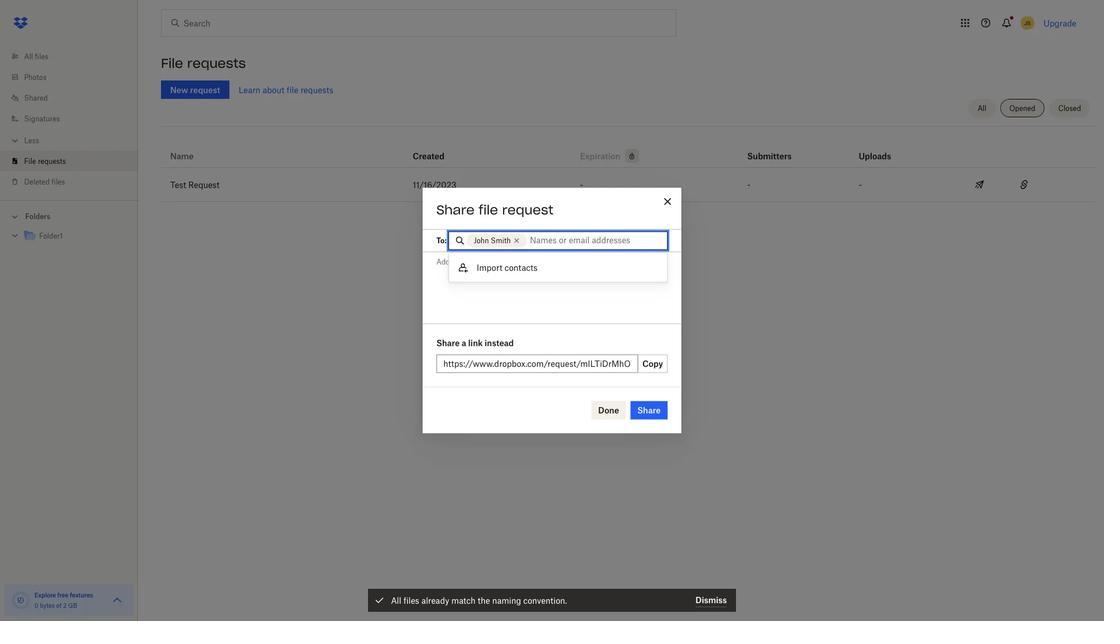 Task type: describe. For each thing, give the bounding box(es) containing it.
import
[[477, 263, 503, 272]]

row containing name
[[161, 131, 1095, 168]]

all for all files already match the naming convention.
[[391, 596, 401, 605]]

folder1 link
[[23, 229, 129, 244]]

john smith
[[474, 236, 511, 245]]

dismiss button
[[696, 594, 727, 607]]

all for all files
[[24, 52, 33, 61]]

photos link
[[9, 67, 138, 87]]

opened button
[[1000, 99, 1045, 117]]

explore free features 0 bytes of 2 gb
[[35, 591, 93, 609]]

gb
[[68, 602, 77, 609]]

less image
[[9, 135, 21, 146]]

file requests inside list item
[[24, 157, 66, 165]]

files for all files
[[35, 52, 48, 61]]

files for all files already match the naming convention.
[[404, 596, 419, 605]]

share file request dialog
[[423, 188, 682, 433]]

copy
[[643, 359, 663, 369]]

share for share a link instead
[[437, 338, 460, 348]]

upgrade
[[1044, 18, 1077, 28]]

photos
[[24, 73, 47, 81]]

send email image
[[973, 178, 986, 192]]

closed button
[[1049, 99, 1090, 117]]

import contacts option
[[449, 258, 667, 277]]

share inside button
[[638, 405, 661, 415]]

link
[[468, 338, 483, 348]]

folder1
[[39, 232, 63, 240]]

1 vertical spatial requests
[[301, 85, 333, 95]]

smith
[[491, 236, 511, 245]]

learn
[[239, 85, 260, 95]]

0 vertical spatial requests
[[187, 55, 246, 71]]

the
[[478, 596, 490, 605]]

a
[[462, 338, 466, 348]]

all files
[[24, 52, 48, 61]]

all for all
[[978, 104, 987, 112]]

convention.
[[523, 596, 567, 605]]

learn about file requests link
[[239, 85, 333, 95]]

match
[[451, 596, 476, 605]]

created
[[413, 151, 445, 161]]

less
[[24, 136, 39, 145]]

copy link image
[[1017, 178, 1031, 192]]

quota usage element
[[12, 591, 30, 610]]

0
[[35, 602, 38, 609]]

deleted files
[[24, 177, 65, 186]]

signatures link
[[9, 108, 138, 129]]

bytes
[[40, 602, 55, 609]]

shared
[[24, 93, 48, 102]]

explore
[[35, 591, 56, 599]]

upgrade link
[[1044, 18, 1077, 28]]

Contact input text field
[[530, 233, 662, 246]]

import contacts
[[477, 263, 538, 272]]

2
[[63, 602, 67, 609]]

file inside list item
[[24, 157, 36, 165]]



Task type: vqa. For each thing, say whether or not it's contained in the screenshot.
Edit PDF BUTTON
no



Task type: locate. For each thing, give the bounding box(es) containing it.
table
[[161, 131, 1095, 202]]

opened
[[1010, 104, 1036, 112]]

all left opened 'button'
[[978, 104, 987, 112]]

0 horizontal spatial file
[[24, 157, 36, 165]]

features
[[70, 591, 93, 599]]

2 vertical spatial files
[[404, 596, 419, 605]]

share file request
[[437, 202, 554, 218]]

deleted files link
[[9, 171, 138, 192]]

naming
[[492, 596, 521, 605]]

file requests
[[161, 55, 246, 71], [24, 157, 66, 165]]

row
[[161, 131, 1095, 168], [161, 168, 1095, 202]]

1 vertical spatial file
[[479, 202, 498, 218]]

closed
[[1059, 104, 1081, 112]]

share down 11/16/2023
[[437, 202, 475, 218]]

created button
[[413, 149, 445, 163]]

0 horizontal spatial requests
[[38, 157, 66, 165]]

free
[[57, 591, 68, 599]]

alert containing dismiss
[[368, 589, 736, 612]]

1 horizontal spatial -
[[747, 180, 751, 189]]

-
[[580, 180, 583, 189], [747, 180, 751, 189], [859, 180, 862, 189]]

requests inside list item
[[38, 157, 66, 165]]

share a link instead
[[437, 338, 514, 348]]

0 horizontal spatial -
[[580, 180, 583, 189]]

signatures
[[24, 114, 60, 123]]

name
[[170, 151, 194, 161]]

file requests up deleted files
[[24, 157, 66, 165]]

1 vertical spatial files
[[52, 177, 65, 186]]

2 vertical spatial requests
[[38, 157, 66, 165]]

learn about file requests
[[239, 85, 333, 95]]

pro trial element
[[621, 149, 639, 163]]

all inside button
[[978, 104, 987, 112]]

share button
[[631, 401, 668, 420]]

2 vertical spatial share
[[638, 405, 661, 415]]

share right done button
[[638, 405, 661, 415]]

requests
[[187, 55, 246, 71], [301, 85, 333, 95], [38, 157, 66, 165]]

1 horizontal spatial file
[[161, 55, 183, 71]]

all
[[24, 52, 33, 61], [978, 104, 987, 112], [391, 596, 401, 605]]

all left already
[[391, 596, 401, 605]]

2 horizontal spatial -
[[859, 180, 862, 189]]

request
[[502, 202, 554, 218]]

folders button
[[0, 208, 138, 225]]

share
[[437, 202, 475, 218], [437, 338, 460, 348], [638, 405, 661, 415]]

0 horizontal spatial column header
[[747, 135, 793, 163]]

2 horizontal spatial requests
[[301, 85, 333, 95]]

table containing name
[[161, 131, 1095, 202]]

shared link
[[9, 87, 138, 108]]

deleted
[[24, 177, 50, 186]]

1 vertical spatial file requests
[[24, 157, 66, 165]]

Share a link instead text field
[[443, 357, 631, 370]]

file requests link
[[9, 151, 138, 171]]

folders
[[25, 212, 50, 221]]

files inside deleted files link
[[52, 177, 65, 186]]

0 horizontal spatial file requests
[[24, 157, 66, 165]]

1 row from the top
[[161, 131, 1095, 168]]

all up "photos"
[[24, 52, 33, 61]]

copy button
[[638, 355, 668, 373]]

cell inside row
[[1050, 168, 1095, 201]]

files inside all files link
[[35, 52, 48, 61]]

requests up learn
[[187, 55, 246, 71]]

of
[[56, 602, 62, 609]]

0 vertical spatial file
[[287, 85, 298, 95]]

2 row from the top
[[161, 168, 1095, 202]]

1 horizontal spatial requests
[[187, 55, 246, 71]]

1 horizontal spatial files
[[52, 177, 65, 186]]

all button
[[969, 99, 996, 117]]

share left a
[[437, 338, 460, 348]]

1 vertical spatial all
[[978, 104, 987, 112]]

dismiss
[[696, 595, 727, 605]]

0 horizontal spatial file
[[287, 85, 298, 95]]

2 column header from the left
[[859, 135, 905, 163]]

1 column header from the left
[[747, 135, 793, 163]]

1 horizontal spatial file
[[479, 202, 498, 218]]

files
[[35, 52, 48, 61], [52, 177, 65, 186], [404, 596, 419, 605]]

files left already
[[404, 596, 419, 605]]

files up "photos"
[[35, 52, 48, 61]]

1 horizontal spatial all
[[391, 596, 401, 605]]

done
[[598, 405, 619, 415]]

all files already match the naming convention.
[[391, 596, 567, 605]]

2 - from the left
[[747, 180, 751, 189]]

0 vertical spatial file
[[161, 55, 183, 71]]

share for share file request
[[437, 202, 475, 218]]

0 vertical spatial share
[[437, 202, 475, 218]]

files for deleted files
[[52, 177, 65, 186]]

11/16/2023
[[413, 180, 457, 189]]

list containing all files
[[0, 39, 138, 200]]

0 horizontal spatial files
[[35, 52, 48, 61]]

already
[[422, 596, 449, 605]]

2 horizontal spatial all
[[978, 104, 987, 112]]

all files link
[[9, 46, 138, 67]]

0 vertical spatial all
[[24, 52, 33, 61]]

file requests up learn
[[161, 55, 246, 71]]

2 vertical spatial all
[[391, 596, 401, 605]]

dropbox image
[[9, 12, 32, 35]]

0 vertical spatial files
[[35, 52, 48, 61]]

1 vertical spatial share
[[437, 338, 460, 348]]

all inside list
[[24, 52, 33, 61]]

1 horizontal spatial column header
[[859, 135, 905, 163]]

to:
[[437, 236, 447, 245]]

row containing test request
[[161, 168, 1095, 202]]

requests up deleted files
[[38, 157, 66, 165]]

contacts
[[505, 263, 538, 272]]

cell
[[1050, 168, 1095, 201]]

done button
[[591, 401, 626, 420]]

2 horizontal spatial files
[[404, 596, 419, 605]]

instead
[[485, 338, 514, 348]]

file
[[287, 85, 298, 95], [479, 202, 498, 218]]

john smith button
[[467, 234, 527, 248]]

request
[[188, 180, 220, 189]]

0 vertical spatial file requests
[[161, 55, 246, 71]]

file up john smith
[[479, 202, 498, 218]]

about
[[263, 85, 284, 95]]

3 - from the left
[[859, 180, 862, 189]]

file
[[161, 55, 183, 71], [24, 157, 36, 165]]

test request
[[170, 180, 220, 189]]

0 horizontal spatial all
[[24, 52, 33, 61]]

1 horizontal spatial file requests
[[161, 55, 246, 71]]

alert
[[368, 589, 736, 612]]

files right deleted
[[52, 177, 65, 186]]

column header
[[747, 135, 793, 163], [859, 135, 905, 163]]

Add a message (optional) text field
[[423, 252, 682, 322]]

file right "about"
[[287, 85, 298, 95]]

test
[[170, 180, 186, 189]]

requests right "about"
[[301, 85, 333, 95]]

john
[[474, 236, 489, 245]]

1 vertical spatial file
[[24, 157, 36, 165]]

list
[[0, 39, 138, 200]]

1 - from the left
[[580, 180, 583, 189]]

file requests list item
[[0, 151, 138, 171]]

file inside dialog
[[479, 202, 498, 218]]



